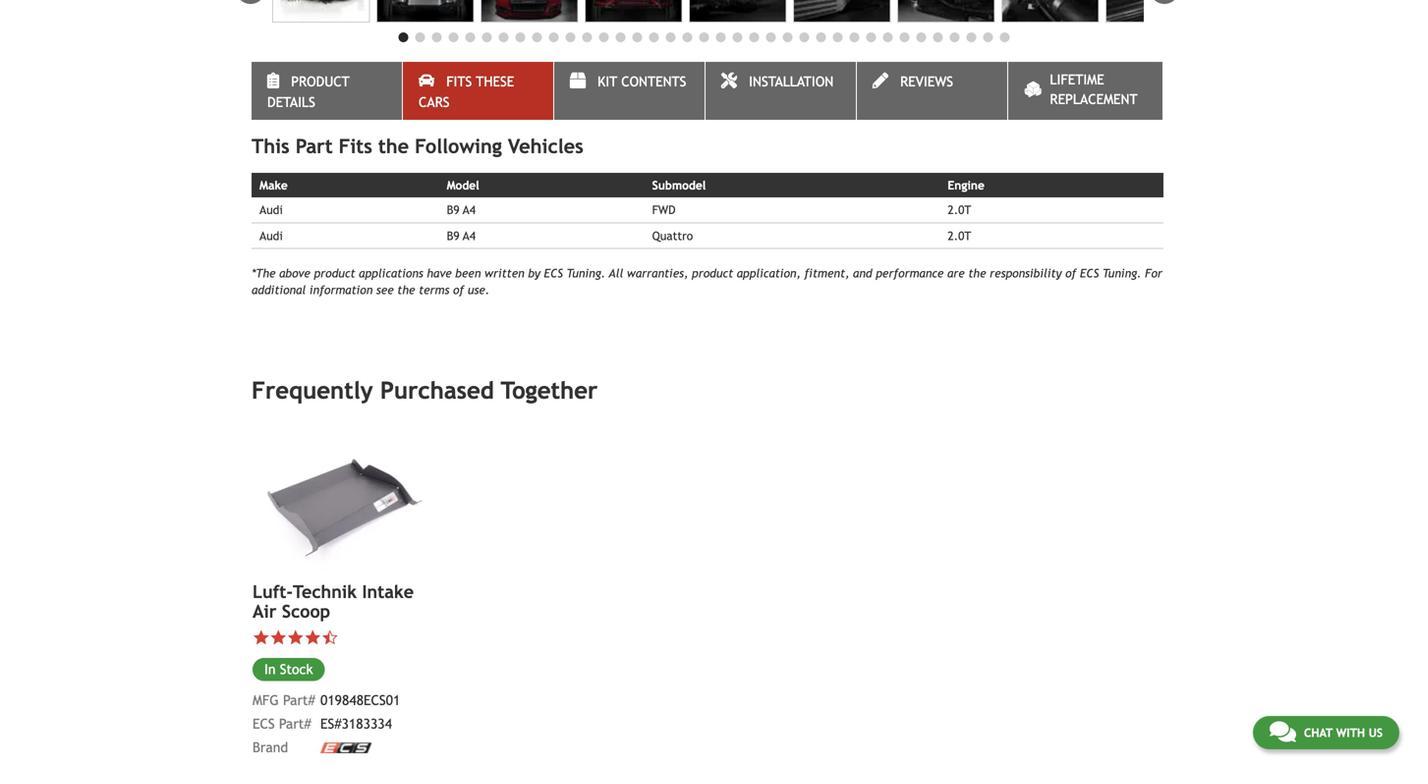 Task type: describe. For each thing, give the bounding box(es) containing it.
1 horizontal spatial of
[[1066, 266, 1077, 280]]

8 es#3557444 - 019219ecs01akt2 -  luft-technik b9 a4 intercooler and charge pipe kit - full kit to upgrade your charge pipes and fmic - ecs - audi image from the left
[[1002, 0, 1099, 23]]

1 horizontal spatial ecs
[[544, 266, 563, 280]]

ecs image
[[320, 743, 372, 754]]

reviews link
[[857, 62, 1007, 120]]

product details
[[267, 74, 350, 110]]

reviews
[[901, 74, 954, 90]]

b9 a4 for quattro
[[447, 229, 476, 243]]

lifetime replacement link
[[1008, 62, 1163, 120]]

all
[[609, 266, 624, 280]]

fitment,
[[805, 266, 850, 280]]

have
[[427, 266, 452, 280]]

kit contents
[[598, 74, 687, 90]]

for
[[1145, 266, 1163, 280]]

application,
[[737, 266, 801, 280]]

with
[[1337, 726, 1366, 740]]

warranties,
[[627, 266, 689, 280]]

see
[[376, 283, 394, 297]]

terms
[[419, 283, 450, 297]]

brand
[[253, 740, 288, 756]]

a4 for quattro
[[463, 229, 476, 243]]

audi for quattro
[[260, 229, 283, 243]]

3 es#3557444 - 019219ecs01akt2 -  luft-technik b9 a4 intercooler and charge pipe kit - full kit to upgrade your charge pipes and fmic - ecs - audi image from the left
[[481, 0, 578, 23]]

2 es#3557444 - 019219ecs01akt2 -  luft-technik b9 a4 intercooler and charge pipe kit - full kit to upgrade your charge pipes and fmic - ecs - audi image from the left
[[376, 0, 474, 23]]

chat with us link
[[1253, 717, 1400, 750]]

ecs inside mfg part# 019848ecs01 ecs part# es#3183334 brand
[[253, 717, 275, 732]]

this part fits the following vehicles
[[252, 135, 584, 158]]

4 es#3557444 - 019219ecs01akt2 -  luft-technik b9 a4 intercooler and charge pipe kit - full kit to upgrade your charge pipes and fmic - ecs - audi image from the left
[[585, 0, 683, 23]]

b9 a4 for fwd
[[447, 203, 476, 217]]

intake
[[362, 582, 414, 603]]

are
[[948, 266, 965, 280]]

use.
[[468, 283, 490, 297]]

kit contents link
[[554, 62, 705, 120]]

above
[[279, 266, 311, 280]]

5 es#3557444 - 019219ecs01akt2 -  luft-technik b9 a4 intercooler and charge pipe kit - full kit to upgrade your charge pipes and fmic - ecs - audi image from the left
[[689, 0, 787, 23]]

details
[[267, 94, 315, 110]]

019848ecs01
[[320, 693, 400, 709]]

2 star image from the left
[[304, 630, 321, 647]]

stock
[[280, 662, 313, 678]]

information
[[309, 283, 373, 297]]

in stock
[[264, 662, 313, 678]]

1 vertical spatial part#
[[279, 717, 311, 732]]

a4 for fwd
[[463, 203, 476, 217]]

fwd
[[652, 203, 676, 217]]

mfg
[[253, 693, 279, 709]]

replacement
[[1050, 92, 1138, 107]]

scoop
[[282, 601, 330, 622]]

luft-
[[253, 582, 293, 603]]

9 es#3557444 - 019219ecs01akt2 -  luft-technik b9 a4 intercooler and charge pipe kit - full kit to upgrade your charge pipes and fmic - ecs - audi image from the left
[[1106, 0, 1204, 23]]

been
[[455, 266, 481, 280]]

1 tuning. from the left
[[567, 266, 606, 280]]

vehicles
[[508, 135, 584, 158]]

lifetime
[[1050, 72, 1105, 88]]

this
[[252, 135, 290, 158]]

*the
[[252, 266, 276, 280]]

us
[[1369, 726, 1383, 740]]

0 vertical spatial part#
[[283, 693, 315, 709]]

additional
[[252, 283, 306, 297]]

mfg part# 019848ecs01 ecs part# es#3183334 brand
[[253, 693, 400, 756]]



Task type: locate. For each thing, give the bounding box(es) containing it.
technik
[[293, 582, 357, 603]]

a4
[[463, 203, 476, 217], [463, 229, 476, 243]]

1 vertical spatial the
[[969, 266, 986, 280]]

1 vertical spatial of
[[453, 283, 464, 297]]

product down quattro
[[692, 266, 733, 280]]

1 star image from the left
[[253, 630, 270, 647]]

these
[[476, 74, 514, 90]]

frequently
[[252, 377, 373, 405]]

installation link
[[706, 62, 856, 120]]

product
[[291, 74, 350, 90]]

0 vertical spatial 2.0t
[[948, 203, 972, 217]]

chat
[[1304, 726, 1333, 740]]

star image down air
[[270, 630, 287, 647]]

2 b9 from the top
[[447, 229, 460, 243]]

1 2.0t from the top
[[948, 203, 972, 217]]

a4 down model
[[463, 203, 476, 217]]

b9 a4 up been at top
[[447, 229, 476, 243]]

engine
[[948, 178, 985, 192]]

1 horizontal spatial fits
[[446, 74, 472, 90]]

audi down make
[[260, 203, 283, 217]]

luft-technik intake air scoop link
[[253, 582, 434, 622]]

1 es#3557444 - 019219ecs01akt2 -  luft-technik b9 a4 intercooler and charge pipe kit - full kit to upgrade your charge pipes and fmic - ecs - audi image from the left
[[272, 0, 370, 23]]

luft-technik intake air scoop
[[253, 582, 414, 622]]

fits these cars link
[[403, 62, 553, 120]]

the right are
[[969, 266, 986, 280]]

of down been at top
[[453, 283, 464, 297]]

fits right 'part'
[[339, 135, 372, 158]]

half star image
[[321, 630, 339, 647]]

product
[[314, 266, 355, 280], [692, 266, 733, 280]]

star image
[[253, 630, 270, 647], [304, 630, 321, 647]]

make
[[260, 178, 288, 192]]

0 vertical spatial of
[[1066, 266, 1077, 280]]

b9 down model
[[447, 203, 460, 217]]

0 horizontal spatial product
[[314, 266, 355, 280]]

part#
[[283, 693, 315, 709], [279, 717, 311, 732]]

star image down "scoop"
[[304, 630, 321, 647]]

2.0t up are
[[948, 229, 972, 243]]

product up information
[[314, 266, 355, 280]]

fits inside fits these cars
[[446, 74, 472, 90]]

of right responsibility
[[1066, 266, 1077, 280]]

audi for fwd
[[260, 203, 283, 217]]

0 vertical spatial b9 a4
[[447, 203, 476, 217]]

2.0t
[[948, 203, 972, 217], [948, 229, 972, 243]]

0 vertical spatial b9
[[447, 203, 460, 217]]

a4 up been at top
[[463, 229, 476, 243]]

2 b9 a4 from the top
[[447, 229, 476, 243]]

b9 a4 down model
[[447, 203, 476, 217]]

2 horizontal spatial ecs
[[1080, 266, 1099, 280]]

1 vertical spatial b9 a4
[[447, 229, 476, 243]]

1 vertical spatial audi
[[260, 229, 283, 243]]

1 horizontal spatial product
[[692, 266, 733, 280]]

the right "see"
[[397, 283, 415, 297]]

and
[[853, 266, 873, 280]]

lifetime replacement
[[1050, 72, 1138, 107]]

*the above product applications have been written by                 ecs tuning. all warranties, product application, fitment,                 and performance are the responsibility of ecs tuning.                 for additional information see the terms of use.
[[252, 266, 1163, 297]]

following
[[415, 135, 502, 158]]

1 horizontal spatial tuning.
[[1103, 266, 1142, 280]]

audi
[[260, 203, 283, 217], [260, 229, 283, 243]]

2 audi from the top
[[260, 229, 283, 243]]

the left following
[[378, 135, 409, 158]]

air
[[253, 601, 277, 622]]

b9 for quattro
[[447, 229, 460, 243]]

0 horizontal spatial tuning.
[[567, 266, 606, 280]]

2 2.0t from the top
[[948, 229, 972, 243]]

the
[[378, 135, 409, 158], [969, 266, 986, 280], [397, 283, 415, 297]]

fits these cars
[[419, 74, 514, 110]]

0 vertical spatial the
[[378, 135, 409, 158]]

0 vertical spatial a4
[[463, 203, 476, 217]]

written
[[485, 266, 525, 280]]

7 es#3557444 - 019219ecs01akt2 -  luft-technik b9 a4 intercooler and charge pipe kit - full kit to upgrade your charge pipes and fmic - ecs - audi image from the left
[[897, 0, 995, 23]]

fits
[[446, 74, 472, 90], [339, 135, 372, 158]]

kit
[[598, 74, 617, 90]]

1 vertical spatial fits
[[339, 135, 372, 158]]

contents
[[621, 74, 687, 90]]

1 vertical spatial b9
[[447, 229, 460, 243]]

star image down "scoop"
[[287, 630, 304, 647]]

0 horizontal spatial fits
[[339, 135, 372, 158]]

2 tuning. from the left
[[1103, 266, 1142, 280]]

1 vertical spatial a4
[[463, 229, 476, 243]]

frequently purchased together
[[252, 377, 598, 405]]

tuning. left all at the top of page
[[567, 266, 606, 280]]

chat with us
[[1304, 726, 1383, 740]]

b9
[[447, 203, 460, 217], [447, 229, 460, 243]]

installation
[[749, 74, 834, 90]]

es#3557444 - 019219ecs01akt2 -  luft-technik b9 a4 intercooler and charge pipe kit - full kit to upgrade your charge pipes and fmic - ecs - audi image
[[272, 0, 370, 23], [376, 0, 474, 23], [481, 0, 578, 23], [585, 0, 683, 23], [689, 0, 787, 23], [793, 0, 891, 23], [897, 0, 995, 23], [1002, 0, 1099, 23], [1106, 0, 1204, 23]]

1 product from the left
[[314, 266, 355, 280]]

b9 a4
[[447, 203, 476, 217], [447, 229, 476, 243]]

2.0t down engine at the right top
[[948, 203, 972, 217]]

2 a4 from the top
[[463, 229, 476, 243]]

2.0t for quattro
[[948, 229, 972, 243]]

tuning.
[[567, 266, 606, 280], [1103, 266, 1142, 280]]

applications
[[359, 266, 423, 280]]

0 horizontal spatial star image
[[253, 630, 270, 647]]

ecs right the by
[[544, 266, 563, 280]]

cars
[[419, 94, 450, 110]]

of
[[1066, 266, 1077, 280], [453, 283, 464, 297]]

1 b9 a4 from the top
[[447, 203, 476, 217]]

6 es#3557444 - 019219ecs01akt2 -  luft-technik b9 a4 intercooler and charge pipe kit - full kit to upgrade your charge pipes and fmic - ecs - audi image from the left
[[793, 0, 891, 23]]

model
[[447, 178, 479, 192]]

responsibility
[[990, 266, 1062, 280]]

2 star image from the left
[[287, 630, 304, 647]]

by
[[528, 266, 541, 280]]

2 vertical spatial the
[[397, 283, 415, 297]]

1 star image from the left
[[270, 630, 287, 647]]

part
[[296, 135, 333, 158]]

star image down air
[[253, 630, 270, 647]]

0 vertical spatial audi
[[260, 203, 283, 217]]

part# down the stock
[[283, 693, 315, 709]]

1 audi from the top
[[260, 203, 283, 217]]

es#3183334
[[320, 717, 392, 732]]

luft-technik intake air scoop image
[[253, 435, 434, 571]]

fits up cars
[[446, 74, 472, 90]]

0 horizontal spatial of
[[453, 283, 464, 297]]

submodel
[[652, 178, 706, 192]]

ecs down the mfg
[[253, 717, 275, 732]]

0 horizontal spatial ecs
[[253, 717, 275, 732]]

1 vertical spatial 2.0t
[[948, 229, 972, 243]]

b9 for fwd
[[447, 203, 460, 217]]

1 horizontal spatial star image
[[304, 630, 321, 647]]

purchased
[[380, 377, 494, 405]]

together
[[501, 377, 598, 405]]

1 a4 from the top
[[463, 203, 476, 217]]

audi up *the
[[260, 229, 283, 243]]

2 product from the left
[[692, 266, 733, 280]]

in
[[264, 662, 276, 678]]

0 vertical spatial fits
[[446, 74, 472, 90]]

performance
[[876, 266, 944, 280]]

tuning. left for at the top of page
[[1103, 266, 1142, 280]]

star image
[[270, 630, 287, 647], [287, 630, 304, 647]]

comments image
[[1270, 721, 1296, 744]]

product details link
[[252, 62, 402, 120]]

quattro
[[652, 229, 693, 243]]

b9 up the have
[[447, 229, 460, 243]]

1 b9 from the top
[[447, 203, 460, 217]]

part# up the brand
[[279, 717, 311, 732]]

ecs right responsibility
[[1080, 266, 1099, 280]]

ecs
[[544, 266, 563, 280], [1080, 266, 1099, 280], [253, 717, 275, 732]]

2.0t for fwd
[[948, 203, 972, 217]]



Task type: vqa. For each thing, say whether or not it's contained in the screenshot.
Contents at the left top of page
yes



